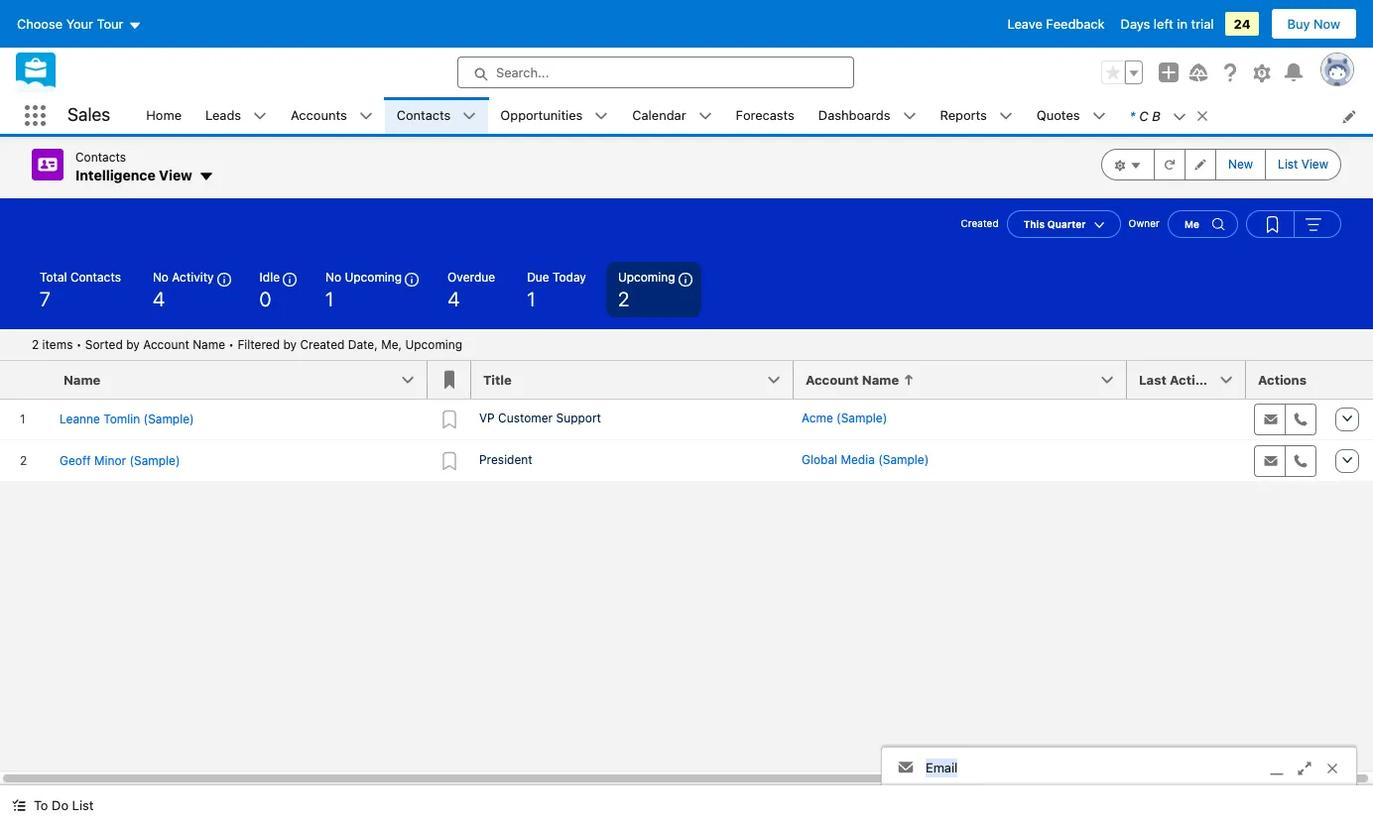 Task type: describe. For each thing, give the bounding box(es) containing it.
0
[[260, 287, 271, 310]]

in
[[1177, 16, 1188, 32]]

cell for vp customer support
[[1127, 398, 1246, 440]]

2 vertical spatial group
[[1246, 210, 1342, 238]]

list view
[[1278, 157, 1329, 172]]

contacts inside total contacts 7
[[70, 269, 121, 284]]

last activity
[[1139, 372, 1219, 388]]

vp
[[479, 410, 495, 425]]

leave
[[1008, 16, 1043, 32]]

dashboards list item
[[807, 97, 928, 134]]

grid containing name
[[0, 361, 1373, 483]]

no upcoming
[[326, 269, 402, 284]]

7
[[40, 287, 50, 310]]

sales
[[67, 104, 110, 125]]

days left in trial
[[1121, 16, 1214, 32]]

list item containing *
[[1118, 97, 1218, 134]]

cell for president
[[1127, 440, 1246, 482]]

president
[[479, 452, 533, 467]]

actions
[[1258, 372, 1307, 388]]

choose your tour
[[17, 16, 124, 32]]

text default image inside account name button
[[903, 374, 915, 386]]

2 items • sorted by account name • filtered by created date, me, upcoming status
[[32, 337, 463, 352]]

reports link
[[928, 97, 999, 134]]

feedback
[[1046, 16, 1105, 32]]

support
[[556, 410, 601, 425]]

text default image for leads
[[253, 109, 267, 123]]

total contacts 7
[[40, 269, 121, 310]]

me,
[[381, 337, 402, 352]]

2 horizontal spatial upcoming
[[618, 269, 675, 284]]

1 • from the left
[[76, 337, 82, 352]]

do
[[52, 798, 69, 814]]

now
[[1314, 16, 1341, 32]]

account name cell
[[794, 361, 1139, 399]]

search...
[[496, 65, 549, 80]]

name inside button
[[64, 372, 101, 388]]

row number image
[[0, 361, 52, 398]]

title
[[483, 372, 512, 388]]

quotes list item
[[1025, 97, 1118, 134]]

leads link
[[194, 97, 253, 134]]

text default image for reports
[[999, 109, 1013, 123]]

new button
[[1216, 149, 1266, 181]]

key performance indicators group
[[0, 261, 1373, 329]]

*
[[1130, 108, 1136, 124]]

2 for 2
[[618, 287, 629, 310]]

leave feedback
[[1008, 16, 1105, 32]]

reports list item
[[928, 97, 1025, 134]]

total
[[40, 269, 67, 284]]

this
[[1024, 218, 1045, 230]]

1 vertical spatial contacts
[[75, 150, 126, 165]]

24
[[1234, 16, 1251, 32]]

customer
[[498, 410, 553, 425]]

last
[[1139, 372, 1167, 388]]

calendar
[[632, 107, 686, 123]]

forecasts link
[[724, 97, 807, 134]]

text default image for contacts
[[463, 109, 477, 123]]

contacts list item
[[385, 97, 489, 134]]

action cell
[[1326, 361, 1373, 399]]

new
[[1229, 157, 1253, 172]]

leads list item
[[194, 97, 279, 134]]

choose
[[17, 16, 63, 32]]

no for 4
[[153, 269, 169, 284]]

leave feedback link
[[1008, 16, 1105, 32]]

name cell
[[52, 361, 440, 399]]

4 inside overdue 4
[[448, 287, 460, 310]]

quotes link
[[1025, 97, 1092, 134]]

activity for last activity
[[1170, 372, 1219, 388]]

due
[[527, 269, 549, 284]]

today
[[553, 269, 586, 284]]

group containing new
[[1101, 149, 1342, 181]]

text default image down leads link
[[198, 169, 214, 185]]

text default image for calendar
[[698, 109, 712, 123]]

row number cell
[[0, 361, 52, 399]]

1 inside the due today 1
[[527, 287, 535, 310]]

filtered
[[238, 337, 280, 352]]

no activity
[[153, 269, 214, 284]]

quarter
[[1048, 218, 1086, 230]]

accounts list item
[[279, 97, 385, 134]]

contacts link
[[385, 97, 463, 134]]

text default image for opportunities
[[595, 109, 609, 123]]

title button
[[471, 361, 794, 398]]

reports
[[940, 107, 987, 123]]

sorted
[[85, 337, 123, 352]]

me
[[1185, 218, 1200, 230]]

text default image for dashboards
[[903, 109, 916, 123]]

quotes
[[1037, 107, 1080, 123]]

1 4 from the left
[[153, 287, 165, 310]]

this quarter button
[[1007, 210, 1121, 238]]

0 horizontal spatial upcoming
[[345, 269, 402, 284]]

1 horizontal spatial name
[[193, 337, 225, 352]]

activity for no activity
[[172, 269, 214, 284]]

vp customer support
[[479, 410, 601, 425]]

c
[[1140, 108, 1149, 124]]

owner
[[1129, 217, 1160, 229]]

date,
[[348, 337, 378, 352]]

email
[[926, 760, 958, 776]]

2 items • sorted by account name • filtered by created date, me, upcoming
[[32, 337, 463, 352]]

days
[[1121, 16, 1150, 32]]

1 by from the left
[[126, 337, 140, 352]]

contacts inside list item
[[397, 107, 451, 123]]



Task type: locate. For each thing, give the bounding box(es) containing it.
last activity button
[[1127, 361, 1246, 398]]

home
[[146, 107, 182, 123]]

1 down the due at the left top of page
[[527, 287, 535, 310]]

1 1 from the left
[[326, 287, 334, 310]]

2 no from the left
[[326, 269, 341, 284]]

group up *
[[1101, 61, 1143, 84]]

intelligence
[[75, 167, 156, 184]]

upcoming
[[345, 269, 402, 284], [618, 269, 675, 284], [405, 337, 463, 352]]

contacts
[[397, 107, 451, 123], [75, 150, 126, 165], [70, 269, 121, 284]]

1 vertical spatial group
[[1101, 149, 1342, 181]]

2 cell from the top
[[1127, 440, 1246, 482]]

text default image inside calendar list item
[[698, 109, 712, 123]]

1 cell from the top
[[1127, 398, 1246, 440]]

dashboards link
[[807, 97, 903, 134]]

1 vertical spatial list
[[72, 798, 94, 814]]

text default image right b on the right of page
[[1173, 110, 1187, 124]]

cell down the last activity
[[1127, 398, 1246, 440]]

contacts up intelligence
[[75, 150, 126, 165]]

text default image inside to do list button
[[12, 799, 26, 813]]

no right total contacts 7
[[153, 269, 169, 284]]

1 horizontal spatial list
[[1278, 157, 1298, 172]]

1 horizontal spatial account
[[806, 372, 859, 388]]

name inside button
[[862, 372, 899, 388]]

text default image inside accounts list item
[[359, 109, 373, 123]]

text default image left the calendar link
[[595, 109, 609, 123]]

1 vertical spatial account
[[806, 372, 859, 388]]

activity inside key performance indicators group
[[172, 269, 214, 284]]

text default image right account name
[[903, 374, 915, 386]]

1 vertical spatial created
[[300, 337, 345, 352]]

list right the do
[[72, 798, 94, 814]]

4
[[153, 287, 165, 310], [448, 287, 460, 310]]

upcoming up date, at top left
[[345, 269, 402, 284]]

no
[[153, 269, 169, 284], [326, 269, 341, 284]]

2 left items
[[32, 337, 39, 352]]

home link
[[134, 97, 194, 134]]

0 horizontal spatial created
[[300, 337, 345, 352]]

text default image inside contacts list item
[[463, 109, 477, 123]]

action image
[[1326, 361, 1373, 398]]

view
[[1302, 157, 1329, 172], [159, 167, 192, 184]]

0 horizontal spatial account
[[143, 337, 189, 352]]

intelligence view
[[75, 167, 192, 184]]

left
[[1154, 16, 1174, 32]]

trial
[[1191, 16, 1214, 32]]

opportunities list item
[[489, 97, 621, 134]]

activity right last
[[1170, 372, 1219, 388]]

text default image for quotes
[[1092, 109, 1106, 123]]

contacts right accounts list item
[[397, 107, 451, 123]]

2 right the due today 1
[[618, 287, 629, 310]]

upcoming right today
[[618, 269, 675, 284]]

actions cell
[[1246, 361, 1326, 399]]

2 • from the left
[[229, 337, 234, 352]]

dashboards
[[818, 107, 891, 123]]

0 horizontal spatial by
[[126, 337, 140, 352]]

b
[[1152, 108, 1161, 124]]

1 horizontal spatial 1
[[527, 287, 535, 310]]

1 horizontal spatial 2
[[618, 287, 629, 310]]

list inside group
[[1278, 157, 1298, 172]]

calendar list item
[[621, 97, 724, 134]]

text default image right reports
[[999, 109, 1013, 123]]

4 down the 'overdue' on the top of the page
[[448, 287, 460, 310]]

leads
[[205, 107, 241, 123]]

accounts link
[[279, 97, 359, 134]]

account inside button
[[806, 372, 859, 388]]

1 no from the left
[[153, 269, 169, 284]]

text default image inside opportunities list item
[[595, 109, 609, 123]]

1 horizontal spatial by
[[283, 337, 297, 352]]

to
[[34, 798, 48, 814]]

0 vertical spatial account
[[143, 337, 189, 352]]

1 vertical spatial activity
[[1170, 372, 1219, 388]]

1 horizontal spatial upcoming
[[405, 337, 463, 352]]

2 horizontal spatial name
[[862, 372, 899, 388]]

1
[[326, 287, 334, 310], [527, 287, 535, 310]]

contacts right total
[[70, 269, 121, 284]]

text default image left *
[[1092, 109, 1106, 123]]

opportunities
[[500, 107, 583, 123]]

account
[[143, 337, 189, 352], [806, 372, 859, 388]]

name
[[193, 337, 225, 352], [64, 372, 101, 388], [862, 372, 899, 388]]

1 down no upcoming on the left top of the page
[[326, 287, 334, 310]]

me button
[[1168, 210, 1238, 238]]

no for 1
[[326, 269, 341, 284]]

0 horizontal spatial 4
[[153, 287, 165, 310]]

1 vertical spatial 2
[[32, 337, 39, 352]]

2 1 from the left
[[527, 287, 535, 310]]

account name
[[806, 372, 899, 388]]

overdue
[[448, 269, 495, 284]]

choose your tour button
[[16, 8, 142, 40]]

created left this
[[961, 217, 999, 229]]

by right filtered
[[283, 337, 297, 352]]

cell
[[1127, 398, 1246, 440], [1127, 440, 1246, 482]]

cell down last activity cell
[[1127, 440, 1246, 482]]

forecasts
[[736, 107, 795, 123]]

activity inside button
[[1170, 372, 1219, 388]]

activity left idle
[[172, 269, 214, 284]]

view right new on the top
[[1302, 157, 1329, 172]]

important cell
[[428, 361, 471, 399]]

text default image right leads
[[253, 109, 267, 123]]

0 horizontal spatial 1
[[326, 287, 334, 310]]

group up me button
[[1101, 149, 1342, 181]]

list view button
[[1265, 149, 1342, 181]]

text default image right b on the right of page
[[1195, 109, 1209, 123]]

4 down no activity
[[153, 287, 165, 310]]

list containing home
[[134, 97, 1373, 134]]

this quarter
[[1024, 218, 1086, 230]]

calendar link
[[621, 97, 698, 134]]

text default image right the calendar on the left of page
[[698, 109, 712, 123]]

by
[[126, 337, 140, 352], [283, 337, 297, 352]]

title cell
[[471, 361, 806, 399]]

text default image inside leads list item
[[253, 109, 267, 123]]

text default image left reports link
[[903, 109, 916, 123]]

to do list
[[34, 798, 94, 814]]

view for intelligence view
[[159, 167, 192, 184]]

text default image for *
[[1173, 110, 1187, 124]]

2
[[618, 287, 629, 310], [32, 337, 39, 352]]

2 by from the left
[[283, 337, 297, 352]]

buy now button
[[1271, 8, 1358, 40]]

view inside button
[[1302, 157, 1329, 172]]

idle
[[260, 269, 280, 284]]

your
[[66, 16, 93, 32]]

last activity cell
[[1127, 361, 1258, 399]]

1 horizontal spatial 4
[[448, 287, 460, 310]]

overdue 4
[[448, 269, 495, 310]]

0 horizontal spatial list
[[72, 798, 94, 814]]

items
[[42, 337, 73, 352]]

• left filtered
[[229, 337, 234, 352]]

created
[[961, 217, 999, 229], [300, 337, 345, 352]]

1 horizontal spatial •
[[229, 337, 234, 352]]

2 inside key performance indicators group
[[618, 287, 629, 310]]

0 vertical spatial group
[[1101, 61, 1143, 84]]

to do list button
[[0, 786, 106, 826]]

0 horizontal spatial 2
[[32, 337, 39, 352]]

2 vertical spatial contacts
[[70, 269, 121, 284]]

opportunities link
[[489, 97, 595, 134]]

1 horizontal spatial view
[[1302, 157, 1329, 172]]

text default image for accounts
[[359, 109, 373, 123]]

account name button
[[794, 361, 1127, 398]]

0 vertical spatial activity
[[172, 269, 214, 284]]

text default image
[[1195, 109, 1209, 123], [253, 109, 267, 123], [359, 109, 373, 123], [463, 109, 477, 123], [698, 109, 712, 123], [903, 109, 916, 123], [1092, 109, 1106, 123], [198, 169, 214, 185], [903, 374, 915, 386]]

1 horizontal spatial no
[[326, 269, 341, 284]]

group down the list view button on the right
[[1246, 210, 1342, 238]]

view right intelligence
[[159, 167, 192, 184]]

text default image inside dashboards list item
[[903, 109, 916, 123]]

•
[[76, 337, 82, 352], [229, 337, 234, 352]]

list item
[[1118, 97, 1218, 134]]

upcoming up important cell
[[405, 337, 463, 352]]

1 horizontal spatial activity
[[1170, 372, 1219, 388]]

accounts
[[291, 107, 347, 123]]

name button
[[52, 361, 428, 398]]

list
[[134, 97, 1373, 134]]

search... button
[[457, 57, 854, 88]]

* c b
[[1130, 108, 1161, 124]]

text default image inside reports list item
[[999, 109, 1013, 123]]

2 for 2 items • sorted by account name • filtered by created date, me, upcoming
[[32, 337, 39, 352]]

tour
[[97, 16, 124, 32]]

created left date, at top left
[[300, 337, 345, 352]]

0 vertical spatial 2
[[618, 287, 629, 310]]

2 4 from the left
[[448, 287, 460, 310]]

0 horizontal spatial •
[[76, 337, 82, 352]]

0 horizontal spatial activity
[[172, 269, 214, 284]]

grid
[[0, 361, 1373, 483]]

text default image
[[595, 109, 609, 123], [999, 109, 1013, 123], [1173, 110, 1187, 124], [12, 799, 26, 813]]

activity
[[172, 269, 214, 284], [1170, 372, 1219, 388]]

group
[[1101, 61, 1143, 84], [1101, 149, 1342, 181], [1246, 210, 1342, 238]]

0 vertical spatial contacts
[[397, 107, 451, 123]]

by right sorted
[[126, 337, 140, 352]]

due today 1
[[527, 269, 586, 310]]

list
[[1278, 157, 1298, 172], [72, 798, 94, 814]]

0 horizontal spatial view
[[159, 167, 192, 184]]

view for list view
[[1302, 157, 1329, 172]]

0 horizontal spatial name
[[64, 372, 101, 388]]

text default image right "accounts"
[[359, 109, 373, 123]]

buy now
[[1288, 16, 1341, 32]]

list right new on the top
[[1278, 157, 1298, 172]]

text default image left opportunities link
[[463, 109, 477, 123]]

0 vertical spatial created
[[961, 217, 999, 229]]

text default image left to
[[12, 799, 26, 813]]

0 horizontal spatial no
[[153, 269, 169, 284]]

0 vertical spatial list
[[1278, 157, 1298, 172]]

buy
[[1288, 16, 1310, 32]]

• right items
[[76, 337, 82, 352]]

no right idle
[[326, 269, 341, 284]]

text default image inside quotes list item
[[1092, 109, 1106, 123]]

1 horizontal spatial created
[[961, 217, 999, 229]]



Task type: vqa. For each thing, say whether or not it's contained in the screenshot.
Accounts icon
no



